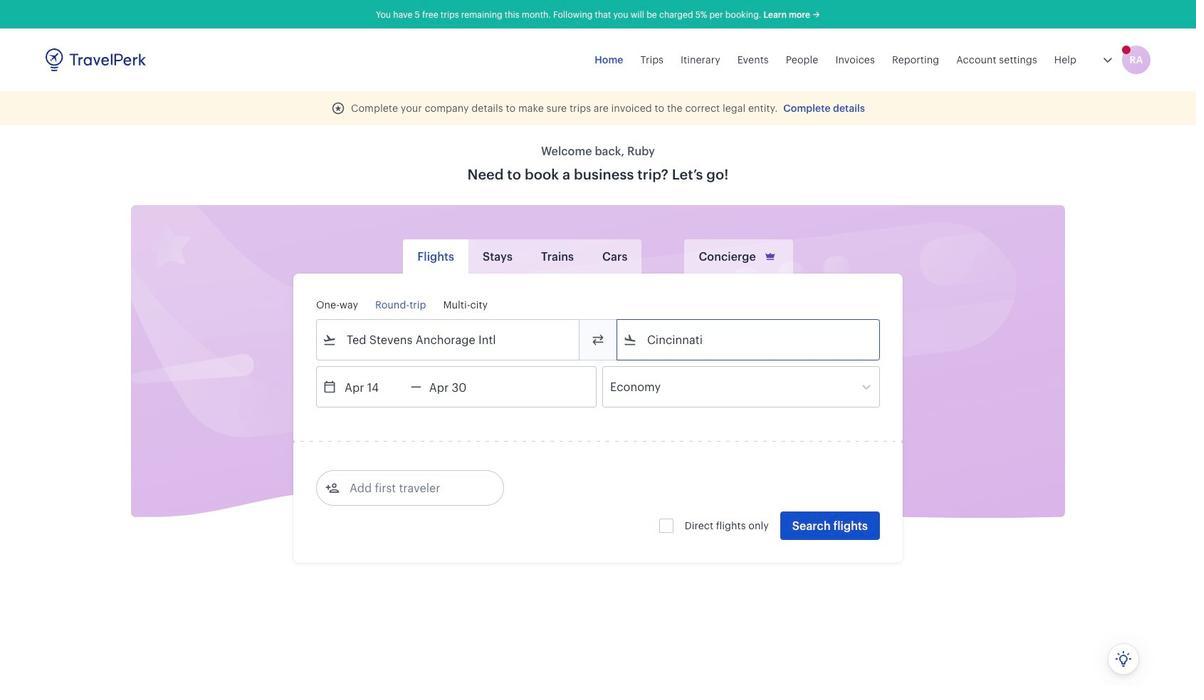 Task type: describe. For each thing, give the bounding box(es) containing it.
To search field
[[638, 328, 861, 351]]



Task type: locate. For each thing, give the bounding box(es) containing it.
Return text field
[[422, 367, 496, 407]]

Depart text field
[[337, 367, 411, 407]]

Add first traveler search field
[[340, 477, 488, 499]]

From search field
[[337, 328, 561, 351]]



